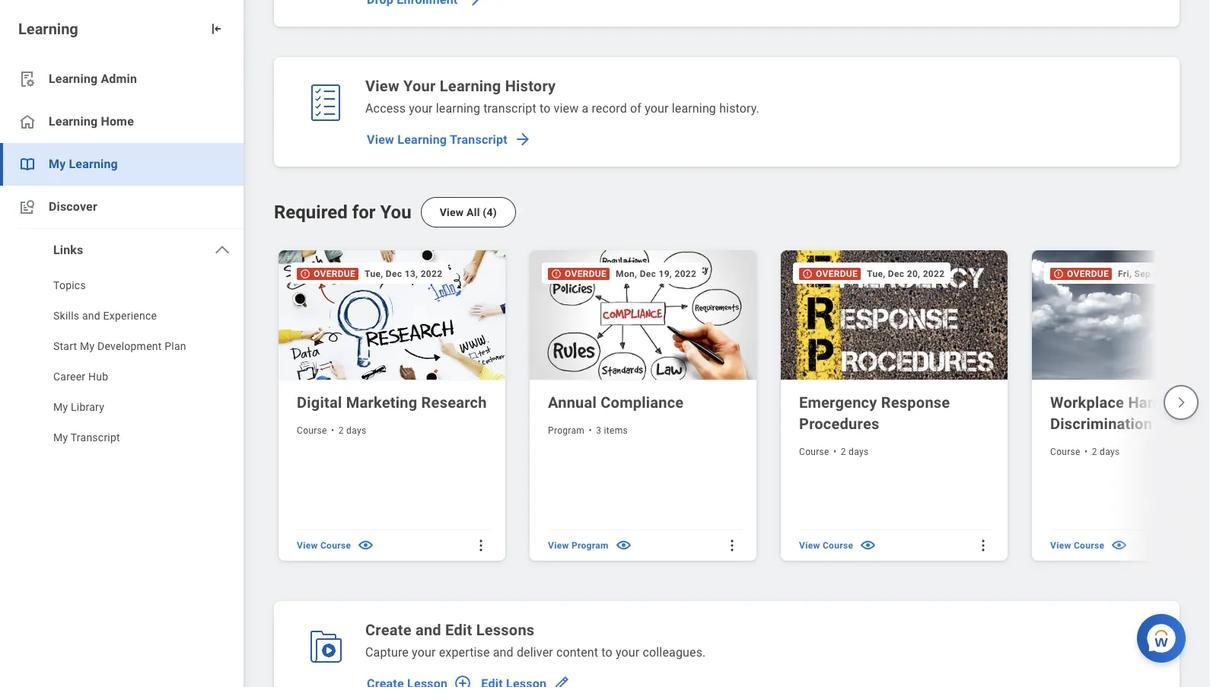 Task type: vqa. For each thing, say whether or not it's contained in the screenshot.
The Enroll My Team LINK on the right
no



Task type: describe. For each thing, give the bounding box(es) containing it.
1 vertical spatial program
[[572, 540, 609, 551]]

2023
[[1170, 269, 1192, 279]]

history
[[505, 77, 556, 95]]

view learning transcript link
[[361, 124, 535, 155]]

learning up the my learning
[[49, 114, 98, 129]]

list containing topics
[[0, 272, 244, 454]]

my right start
[[80, 340, 95, 352]]

emergency response procedures image
[[781, 250, 1011, 381]]

create
[[365, 621, 412, 639]]

learning home link
[[0, 100, 244, 143]]

view inside view your learning history access your learning transcript to view a record of your learning history.
[[365, 77, 400, 95]]

learning inside 'link'
[[69, 157, 118, 171]]

procedures
[[799, 415, 880, 433]]

and for skills
[[82, 310, 100, 322]]

my transcript
[[53, 432, 120, 444]]

required
[[274, 202, 348, 223]]

2 for workplace
[[1092, 447, 1098, 457]]

my for my transcript
[[53, 432, 68, 444]]

days for digital
[[346, 425, 367, 436]]

career
[[53, 371, 86, 383]]

my learning
[[49, 157, 118, 171]]

expertise
[[439, 646, 490, 660]]

transformation import image
[[209, 21, 224, 37]]

days for emergency
[[849, 447, 869, 457]]

overdue for emergency
[[816, 269, 858, 280]]

mon, dec 19, 2022
[[616, 269, 697, 279]]

report parameter image
[[18, 70, 37, 88]]

start my development plan
[[53, 340, 186, 352]]

20,
[[907, 269, 921, 279]]

emergency response procedures link
[[799, 392, 993, 435]]

workplace
[[1051, 393, 1125, 412]]

skills and experience link
[[0, 302, 244, 333]]

admin
[[101, 72, 137, 86]]

library
[[71, 401, 104, 413]]

visible image for research
[[357, 537, 375, 554]]

capture
[[365, 646, 409, 660]]

marketing
[[346, 393, 417, 412]]

links
[[53, 243, 83, 257]]

learning up report parameter image
[[18, 20, 78, 38]]

my learning link
[[0, 143, 244, 186]]

annual
[[548, 393, 597, 412]]

tue, for marketing
[[365, 269, 383, 279]]

transcript
[[484, 101, 537, 116]]

3 items
[[596, 425, 628, 436]]

your
[[404, 77, 436, 95]]

my for my library
[[53, 401, 68, 413]]

learning admin
[[49, 72, 137, 86]]

19,
[[659, 269, 672, 279]]

0 vertical spatial program
[[548, 425, 585, 436]]

history.
[[720, 101, 760, 116]]

view
[[554, 101, 579, 116]]

view course for digital marketing research
[[297, 540, 351, 551]]

edit
[[445, 621, 472, 639]]

digital
[[297, 393, 342, 412]]

fri,
[[1118, 269, 1132, 279]]

list containing digital marketing research
[[274, 246, 1210, 565]]

access
[[365, 101, 406, 116]]

annual compliance
[[548, 393, 684, 412]]

2 learning from the left
[[672, 101, 716, 116]]

workplace harassment & discrimination image
[[1032, 250, 1210, 381]]

emergency response procedures
[[799, 393, 950, 433]]

tue, dec 13, 2022
[[365, 269, 443, 279]]

fri, sep 15, 2023
[[1118, 269, 1192, 279]]

skills and experience
[[53, 310, 157, 322]]

chevron up image
[[213, 241, 231, 260]]

skills
[[53, 310, 79, 322]]

my library
[[53, 401, 104, 413]]

content
[[556, 646, 598, 660]]

topics
[[53, 279, 86, 292]]

3 visible image from the left
[[1111, 537, 1128, 554]]

view inside button
[[440, 206, 464, 218]]

view your learning history access your learning transcript to view a record of your learning history.
[[365, 77, 760, 116]]

harassment
[[1129, 393, 1210, 412]]

arrow right image
[[514, 130, 532, 148]]

visible image for procedures
[[860, 537, 877, 554]]

links button
[[0, 229, 244, 272]]

to inside create and edit lessons capture your expertise and deliver content to your colleagues.
[[602, 646, 613, 660]]

15,
[[1154, 269, 1167, 279]]

my library link
[[0, 394, 244, 424]]

2022 for response
[[923, 269, 945, 279]]

view all (4) button
[[421, 197, 516, 228]]

sep
[[1135, 269, 1151, 279]]

view for visible icon
[[548, 540, 569, 551]]

arrow right image
[[464, 0, 482, 8]]

related actions vertical image
[[976, 538, 991, 553]]

view program
[[548, 540, 609, 551]]

tue, for response
[[867, 269, 886, 279]]

view learning transcript
[[367, 132, 508, 147]]

related actions vertical image for annual compliance
[[725, 538, 740, 553]]

learning inside view your learning history access your learning transcript to view a record of your learning history.
[[440, 77, 501, 95]]



Task type: locate. For each thing, give the bounding box(es) containing it.
to inside view your learning history access your learning transcript to view a record of your learning history.
[[540, 101, 551, 116]]

view for research visible image
[[297, 540, 318, 551]]

course
[[297, 425, 327, 436], [799, 447, 830, 457], [1051, 447, 1081, 457], [320, 540, 351, 551], [823, 540, 854, 551], [1074, 540, 1105, 551]]

related actions vertical image
[[474, 538, 489, 553], [725, 538, 740, 553]]

view for visible image corresponding to procedures
[[799, 540, 820, 551]]

dec
[[386, 269, 402, 279], [640, 269, 656, 279], [888, 269, 905, 279]]

3 overdue from the left
[[816, 269, 858, 280]]

1 vertical spatial transcript
[[71, 432, 120, 444]]

exclamation circle image left mon,
[[551, 269, 562, 280]]

to left view
[[540, 101, 551, 116]]

visible image
[[357, 537, 375, 554], [860, 537, 877, 554], [1111, 537, 1128, 554]]

my right book open image
[[49, 157, 66, 171]]

4 overdue from the left
[[1067, 269, 1109, 280]]

13,
[[405, 269, 418, 279]]

learning down 'access'
[[398, 132, 447, 147]]

and left edit
[[416, 621, 441, 639]]

required for you
[[274, 202, 412, 223]]

and for create
[[416, 621, 441, 639]]

tue, dec 20, 2022
[[867, 269, 945, 279]]

workplace harassment
[[1051, 393, 1210, 433]]

compliance
[[601, 393, 684, 412]]

career hub link
[[0, 363, 244, 394]]

hub
[[88, 371, 108, 383]]

learning left 'history.'
[[672, 101, 716, 116]]

2
[[339, 425, 344, 436], [841, 447, 846, 457], [1092, 447, 1098, 457]]

overdue left fri,
[[1067, 269, 1109, 280]]

2 related actions vertical image from the left
[[725, 538, 740, 553]]

2 visible image from the left
[[860, 537, 877, 554]]

exclamation circle image for workplace harassment
[[1054, 269, 1064, 280]]

learning
[[18, 20, 78, 38], [49, 72, 98, 86], [440, 77, 501, 95], [49, 114, 98, 129], [398, 132, 447, 147], [69, 157, 118, 171]]

1 vertical spatial to
[[602, 646, 613, 660]]

2 horizontal spatial dec
[[888, 269, 905, 279]]

and right skills
[[82, 310, 100, 322]]

plus circle image
[[454, 674, 472, 687]]

1 related actions vertical image from the left
[[474, 538, 489, 553]]

0 horizontal spatial view course
[[297, 540, 351, 551]]

your down your
[[409, 101, 433, 116]]

dec left 13,
[[386, 269, 402, 279]]

transcript down library
[[71, 432, 120, 444]]

1 horizontal spatial view course
[[799, 540, 854, 551]]

0 horizontal spatial dec
[[386, 269, 402, 279]]

mon,
[[616, 269, 637, 279]]

your right the of at the top right
[[645, 101, 669, 116]]

home
[[101, 114, 134, 129]]

1 overdue from the left
[[314, 269, 356, 280]]

0 horizontal spatial visible image
[[357, 537, 375, 554]]

0 horizontal spatial exclamation circle image
[[300, 269, 311, 280]]

transcript
[[450, 132, 508, 147], [71, 432, 120, 444]]

days
[[346, 425, 367, 436], [849, 447, 869, 457], [1100, 447, 1120, 457]]

learning down learning home
[[69, 157, 118, 171]]

a
[[582, 101, 589, 116]]

2 days down workplace harassment link at the bottom of page
[[1092, 447, 1120, 457]]

learning
[[436, 101, 480, 116], [672, 101, 716, 116]]

0 horizontal spatial exclamation circle image
[[551, 269, 562, 280]]

tue, left the 20,
[[867, 269, 886, 279]]

1 exclamation circle image from the left
[[551, 269, 562, 280]]

career hub
[[53, 371, 108, 383]]

0 vertical spatial transcript
[[450, 132, 508, 147]]

emergency
[[799, 393, 877, 412]]

days down procedures
[[849, 447, 869, 457]]

plan
[[165, 340, 186, 352]]

1 horizontal spatial 2 days
[[841, 447, 869, 457]]

1 horizontal spatial exclamation circle image
[[802, 269, 813, 280]]

1 horizontal spatial related actions vertical image
[[725, 538, 740, 553]]

development
[[98, 340, 162, 352]]

chevron right image
[[1175, 396, 1188, 410]]

home image
[[18, 113, 37, 131]]

3 view course from the left
[[1051, 540, 1105, 551]]

tue, left 13,
[[365, 269, 383, 279]]

exclamation circle image for annual compliance
[[551, 269, 562, 280]]

tue,
[[365, 269, 383, 279], [867, 269, 886, 279]]

1 learning from the left
[[436, 101, 480, 116]]

2 down procedures
[[841, 447, 846, 457]]

dec for response
[[888, 269, 905, 279]]

learning left admin
[[49, 72, 98, 86]]

view course for emergency response procedures
[[799, 540, 854, 551]]

discover
[[49, 199, 97, 214]]

2 days
[[339, 425, 367, 436], [841, 447, 869, 457], [1092, 447, 1120, 457]]

2 horizontal spatial visible image
[[1111, 537, 1128, 554]]

2 horizontal spatial view course
[[1051, 540, 1105, 551]]

view course
[[297, 540, 351, 551], [799, 540, 854, 551], [1051, 540, 1105, 551]]

for
[[352, 202, 376, 223]]

2 for digital
[[339, 425, 344, 436]]

1 view course from the left
[[297, 540, 351, 551]]

0 horizontal spatial learning
[[436, 101, 480, 116]]

1 2022 from the left
[[421, 269, 443, 279]]

visible image
[[615, 537, 632, 554]]

0 horizontal spatial to
[[540, 101, 551, 116]]

2022 for compliance
[[675, 269, 697, 279]]

2 horizontal spatial and
[[493, 646, 514, 660]]

my for my learning
[[49, 157, 66, 171]]

overdue
[[314, 269, 356, 280], [565, 269, 607, 280], [816, 269, 858, 280], [1067, 269, 1109, 280]]

exclamation circle image
[[551, 269, 562, 280], [1054, 269, 1064, 280]]

2 horizontal spatial days
[[1100, 447, 1120, 457]]

items
[[604, 425, 628, 436]]

and
[[82, 310, 100, 322], [416, 621, 441, 639], [493, 646, 514, 660]]

0 horizontal spatial days
[[346, 425, 367, 436]]

digital marketing research image
[[279, 250, 509, 381]]

overdue for workplace
[[1067, 269, 1109, 280]]

exclamation circle image
[[300, 269, 311, 280], [802, 269, 813, 280]]

dec left the 20,
[[888, 269, 905, 279]]

of
[[630, 101, 642, 116]]

1 exclamation circle image from the left
[[300, 269, 311, 280]]

annual compliance image
[[530, 250, 760, 381]]

1 horizontal spatial 2
[[841, 447, 846, 457]]

dec left 19,
[[640, 269, 656, 279]]

days down the marketing
[[346, 425, 367, 436]]

program down the annual
[[548, 425, 585, 436]]

transcript down transcript
[[450, 132, 508, 147]]

0 horizontal spatial related actions vertical image
[[474, 538, 489, 553]]

list containing learning admin
[[0, 58, 244, 454]]

0 horizontal spatial and
[[82, 310, 100, 322]]

learning home
[[49, 114, 134, 129]]

overdue left tue, dec 20, 2022
[[816, 269, 858, 280]]

program
[[548, 425, 585, 436], [572, 540, 609, 551]]

my transcript link
[[0, 424, 244, 454]]

start my development plan link
[[0, 333, 244, 363]]

my inside 'link'
[[49, 157, 66, 171]]

2022 right 13,
[[421, 269, 443, 279]]

0 vertical spatial to
[[540, 101, 551, 116]]

1 horizontal spatial visible image
[[860, 537, 877, 554]]

0 vertical spatial and
[[82, 310, 100, 322]]

2 down workplace
[[1092, 447, 1098, 457]]

2 tue, from the left
[[867, 269, 886, 279]]

0 horizontal spatial 2022
[[421, 269, 443, 279]]

2 days for emergency
[[841, 447, 869, 457]]

view all (4)
[[440, 206, 497, 218]]

1 horizontal spatial to
[[602, 646, 613, 660]]

1 horizontal spatial learning
[[672, 101, 716, 116]]

1 horizontal spatial transcript
[[450, 132, 508, 147]]

response
[[881, 393, 950, 412]]

2 days for workplace
[[1092, 447, 1120, 457]]

2 exclamation circle image from the left
[[1054, 269, 1064, 280]]

1 horizontal spatial and
[[416, 621, 441, 639]]

digital marketing research
[[297, 393, 487, 412]]

your right capture
[[412, 646, 436, 660]]

record
[[592, 101, 627, 116]]

list
[[0, 58, 244, 454], [274, 246, 1210, 565], [0, 272, 244, 454]]

0 horizontal spatial 2 days
[[339, 425, 367, 436]]

digital marketing research link
[[297, 392, 490, 413]]

to
[[540, 101, 551, 116], [602, 646, 613, 660]]

view for 3rd visible image
[[1051, 540, 1072, 551]]

workplace harassment link
[[1051, 392, 1210, 435]]

2 dec from the left
[[640, 269, 656, 279]]

0 horizontal spatial transcript
[[71, 432, 120, 444]]

2022 for marketing
[[421, 269, 443, 279]]

2 days down the marketing
[[339, 425, 367, 436]]

overdue for digital
[[314, 269, 356, 280]]

and inside list
[[82, 310, 100, 322]]

1 horizontal spatial days
[[849, 447, 869, 457]]

2 days for digital
[[339, 425, 367, 436]]

2 horizontal spatial 2022
[[923, 269, 945, 279]]

2 for emergency
[[841, 447, 846, 457]]

you
[[380, 202, 412, 223]]

2 vertical spatial and
[[493, 646, 514, 660]]

edit image
[[553, 674, 571, 687]]

your left colleagues.
[[616, 646, 640, 660]]

exclamation circle image for emergency response procedures
[[802, 269, 813, 280]]

create and edit lessons capture your expertise and deliver content to your colleagues.
[[365, 621, 706, 660]]

to right "content"
[[602, 646, 613, 660]]

days for workplace
[[1100, 447, 1120, 457]]

my left library
[[53, 401, 68, 413]]

view for arrow right image
[[367, 132, 394, 147]]

1 horizontal spatial dec
[[640, 269, 656, 279]]

related actions vertical image for digital marketing research
[[474, 538, 489, 553]]

your
[[409, 101, 433, 116], [645, 101, 669, 116], [412, 646, 436, 660], [616, 646, 640, 660]]

2022 right the 20,
[[923, 269, 945, 279]]

exclamation circle image left fri,
[[1054, 269, 1064, 280]]

learning up transcript
[[440, 77, 501, 95]]

lessons
[[476, 621, 535, 639]]

my down my library at the bottom of page
[[53, 432, 68, 444]]

1 dec from the left
[[386, 269, 402, 279]]

1 vertical spatial and
[[416, 621, 441, 639]]

0 horizontal spatial 2
[[339, 425, 344, 436]]

start
[[53, 340, 77, 352]]

2 view course from the left
[[799, 540, 854, 551]]

experience
[[103, 310, 157, 322]]

2 down digital on the left bottom
[[339, 425, 344, 436]]

annual compliance link
[[548, 392, 741, 413]]

my
[[49, 157, 66, 171], [80, 340, 95, 352], [53, 401, 68, 413], [53, 432, 68, 444]]

1 horizontal spatial exclamation circle image
[[1054, 269, 1064, 280]]

2 horizontal spatial 2
[[1092, 447, 1098, 457]]

program left visible icon
[[572, 540, 609, 551]]

3
[[596, 425, 602, 436]]

1 horizontal spatial tue,
[[867, 269, 886, 279]]

overdue left mon,
[[565, 269, 607, 280]]

2 exclamation circle image from the left
[[802, 269, 813, 280]]

3 dec from the left
[[888, 269, 905, 279]]

transcript inside list
[[71, 432, 120, 444]]

colleagues.
[[643, 646, 706, 660]]

2 horizontal spatial 2 days
[[1092, 447, 1120, 457]]

dec for compliance
[[640, 269, 656, 279]]

deliver
[[517, 646, 553, 660]]

all
[[467, 206, 480, 218]]

1 horizontal spatial 2022
[[675, 269, 697, 279]]

exclamation circle image for digital marketing research
[[300, 269, 311, 280]]

learning admin link
[[0, 58, 244, 100]]

2 days down procedures
[[841, 447, 869, 457]]

topics link
[[0, 272, 244, 302]]

dec for marketing
[[386, 269, 402, 279]]

learning up view learning transcript link
[[436, 101, 480, 116]]

2022 right 19,
[[675, 269, 697, 279]]

research
[[421, 393, 487, 412]]

days down workplace harassment link at the bottom of page
[[1100, 447, 1120, 457]]

view
[[365, 77, 400, 95], [367, 132, 394, 147], [440, 206, 464, 218], [297, 540, 318, 551], [548, 540, 569, 551], [799, 540, 820, 551], [1051, 540, 1072, 551]]

book open image
[[18, 155, 37, 174]]

overdue down required for you
[[314, 269, 356, 280]]

and down lessons
[[493, 646, 514, 660]]

overdue for annual
[[565, 269, 607, 280]]

0 horizontal spatial tue,
[[365, 269, 383, 279]]

2 2022 from the left
[[675, 269, 697, 279]]

1 visible image from the left
[[357, 537, 375, 554]]

1 tue, from the left
[[365, 269, 383, 279]]

(4)
[[483, 206, 497, 218]]

3 2022 from the left
[[923, 269, 945, 279]]

2 overdue from the left
[[565, 269, 607, 280]]

discover link
[[0, 186, 244, 228]]



